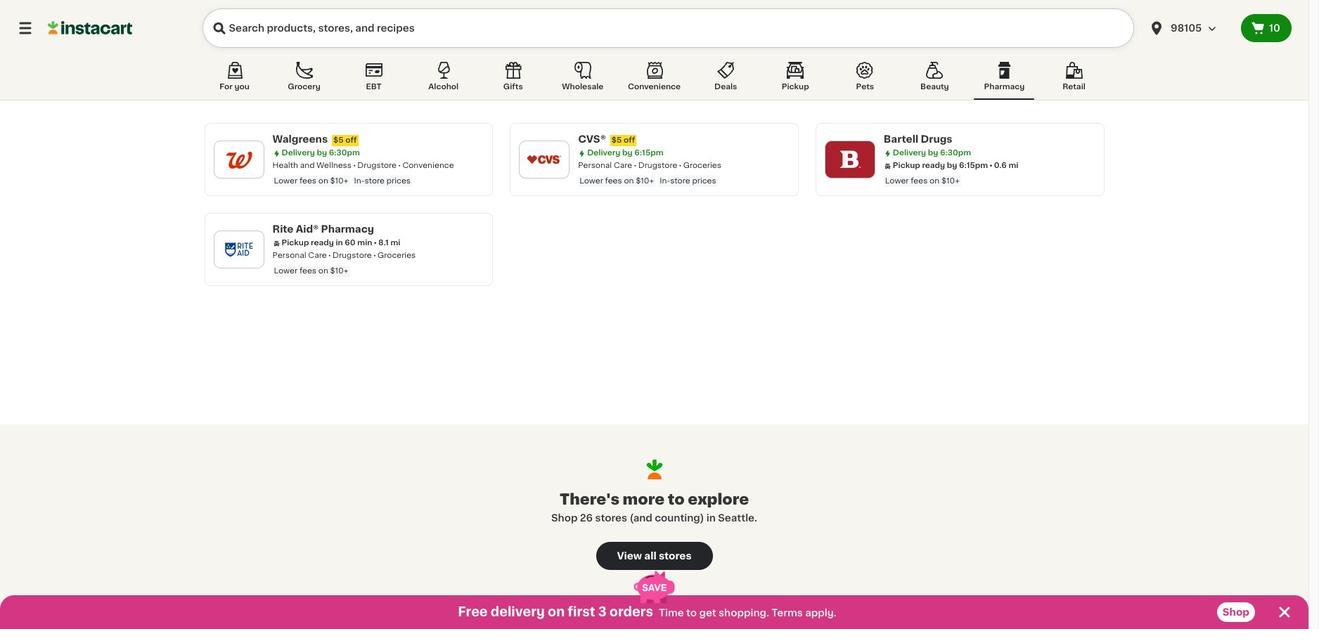 Task type: describe. For each thing, give the bounding box(es) containing it.
walgreens $5 off
[[272, 134, 357, 144]]

store for cvs®
[[670, 177, 690, 185]]

orders
[[610, 606, 653, 619]]

on down delivery by 6:15pm
[[624, 177, 634, 185]]

$5 for cvs®
[[612, 136, 622, 144]]

rite
[[272, 224, 294, 234]]

by for the cvs® logo
[[622, 149, 633, 157]]

cvs® $5 off
[[578, 134, 635, 144]]

beauty
[[920, 83, 949, 91]]

time
[[659, 608, 684, 618]]

Search field
[[203, 8, 1134, 48]]

$10+ down pickup ready by 6:15pm
[[941, 177, 960, 185]]

lower fees on $10+ in-store prices for walgreens
[[274, 177, 411, 185]]

care for delivery
[[614, 162, 632, 169]]

shop categories tab list
[[204, 59, 1104, 100]]

retail
[[1063, 83, 1086, 91]]

ready for in
[[311, 239, 334, 247]]

pickup for pickup ready by 6:15pm
[[893, 162, 920, 169]]

convenience button
[[622, 59, 686, 100]]

get
[[699, 608, 716, 618]]

personal care drugstore groceries for 8.1 mi
[[272, 252, 416, 259]]

$10+ down wellness
[[330, 177, 348, 185]]

26
[[580, 513, 593, 523]]

pets
[[856, 83, 874, 91]]

by for bartell drugs logo
[[928, 149, 938, 157]]

bartell
[[884, 134, 918, 144]]

in inside there's more to explore shop 26 stores (and counting) in seattle.
[[707, 513, 716, 523]]

groceries for delivery by 6:15pm
[[683, 162, 721, 169]]

lower fees on $10+ for drugs
[[885, 177, 960, 185]]

1 vertical spatial convenience
[[402, 162, 454, 169]]

stores inside there's more to explore shop 26 stores (and counting) in seattle.
[[595, 513, 627, 523]]

min
[[357, 239, 372, 247]]

wholesale button
[[553, 59, 613, 100]]

retail button
[[1044, 59, 1104, 100]]

wholesale
[[562, 83, 604, 91]]

store for walgreens
[[365, 177, 385, 185]]

lower fees on $10+ for aid®
[[274, 267, 348, 275]]

delivery by 6:30pm for 0.6 mi
[[893, 149, 971, 157]]

1 98105 button from the left
[[1140, 8, 1241, 48]]

stores inside button
[[659, 551, 692, 561]]

in- for walgreens
[[354, 177, 365, 185]]

rite aid® pharmacy logo image
[[220, 231, 257, 268]]

view all stores button
[[596, 542, 713, 570]]

apply.
[[805, 608, 837, 618]]

0 vertical spatial 6:15pm
[[634, 149, 663, 157]]

care for 8.1
[[308, 252, 327, 259]]

ebt button
[[344, 59, 404, 100]]

8.1
[[378, 239, 389, 247]]

on left the first
[[548, 606, 565, 619]]

6:30pm for 0.6 mi
[[940, 149, 971, 157]]

shop inside there's more to explore shop 26 stores (and counting) in seattle.
[[551, 513, 578, 523]]

60
[[345, 239, 356, 247]]

counting)
[[655, 513, 704, 523]]

for you button
[[204, 59, 265, 100]]

deals
[[714, 83, 737, 91]]

pharmacy button
[[974, 59, 1035, 100]]

lower down "rite"
[[274, 267, 298, 275]]

pickup for pickup
[[782, 83, 809, 91]]

prices for walgreens
[[387, 177, 411, 185]]

drugstore right wellness
[[357, 162, 397, 169]]

grocery button
[[274, 59, 334, 100]]

bartell drugs
[[884, 134, 952, 144]]

mi for 0.6 mi
[[1009, 162, 1018, 169]]

$10+ down delivery by 6:15pm
[[636, 177, 654, 185]]

view all stores
[[617, 551, 692, 561]]

delivery for walgreens
[[282, 149, 315, 157]]

beauty button
[[904, 59, 965, 100]]

gifts
[[503, 83, 523, 91]]

free delivery on first 3 orders time to get shopping. terms apply.
[[458, 606, 837, 619]]

ready for by
[[922, 162, 945, 169]]

for you
[[219, 83, 249, 91]]

delivery
[[491, 606, 545, 619]]

on down the pickup ready in 60 min
[[318, 267, 328, 275]]

8.1 mi
[[378, 239, 400, 247]]

mi for 8.1 mi
[[391, 239, 400, 247]]

alcohol
[[428, 83, 459, 91]]

drugstore for delivery by 6:15pm
[[638, 162, 677, 169]]

0.6 mi
[[994, 162, 1018, 169]]



Task type: locate. For each thing, give the bounding box(es) containing it.
2 store from the left
[[670, 177, 690, 185]]

0 vertical spatial pickup
[[782, 83, 809, 91]]

ready down drugs
[[922, 162, 945, 169]]

3
[[598, 606, 607, 619]]

on down wellness
[[318, 177, 328, 185]]

1 vertical spatial pickup
[[893, 162, 920, 169]]

lower down bartell
[[885, 177, 909, 185]]

1 vertical spatial pharmacy
[[321, 224, 374, 234]]

pickup down aid®
[[282, 239, 309, 247]]

1 horizontal spatial personal
[[578, 162, 612, 169]]

$10+ down "60"
[[330, 267, 348, 275]]

convenience
[[628, 83, 681, 91], [402, 162, 454, 169]]

0 horizontal spatial 6:30pm
[[329, 149, 360, 157]]

1 6:30pm from the left
[[329, 149, 360, 157]]

ready down rite aid® pharmacy
[[311, 239, 334, 247]]

0 vertical spatial stores
[[595, 513, 627, 523]]

view
[[617, 551, 642, 561]]

(and
[[630, 513, 652, 523]]

98105
[[1171, 23, 1202, 33]]

0 horizontal spatial pharmacy
[[321, 224, 374, 234]]

6:15pm
[[634, 149, 663, 157], [959, 162, 988, 169]]

0 horizontal spatial prices
[[387, 177, 411, 185]]

in
[[336, 239, 343, 247], [707, 513, 716, 523]]

in- for cvs®
[[660, 177, 670, 185]]

view all stores link
[[596, 542, 713, 570]]

2 vertical spatial pickup
[[282, 239, 309, 247]]

wellness
[[317, 162, 352, 169]]

1 vertical spatial care
[[308, 252, 327, 259]]

1 horizontal spatial to
[[686, 608, 697, 618]]

2 horizontal spatial delivery
[[893, 149, 926, 157]]

aid®
[[296, 224, 319, 234]]

fees down pickup ready by 6:15pm
[[911, 177, 928, 185]]

delivery by 6:30pm for drugstore
[[282, 149, 360, 157]]

lower fees on $10+ in-store prices
[[274, 177, 411, 185], [579, 177, 716, 185]]

0 horizontal spatial 6:15pm
[[634, 149, 663, 157]]

0 vertical spatial personal
[[578, 162, 612, 169]]

groceries
[[683, 162, 721, 169], [378, 252, 416, 259]]

personal down "rite"
[[272, 252, 306, 259]]

all
[[644, 551, 656, 561]]

cvs® logo image
[[526, 141, 563, 178]]

2 lower fees on $10+ in-store prices from the left
[[579, 177, 716, 185]]

0 horizontal spatial convenience
[[402, 162, 454, 169]]

0 horizontal spatial store
[[365, 177, 385, 185]]

delivery by 6:30pm down walgreens $5 off
[[282, 149, 360, 157]]

1 horizontal spatial shop
[[1223, 608, 1249, 617]]

lower fees on $10+ in-store prices down wellness
[[274, 177, 411, 185]]

0 vertical spatial groceries
[[683, 162, 721, 169]]

10
[[1269, 23, 1280, 33]]

drugstore for 8.1 mi
[[333, 252, 372, 259]]

2 off from the left
[[624, 136, 635, 144]]

lower fees on $10+ down pickup ready by 6:15pm
[[885, 177, 960, 185]]

pickup inside 'button'
[[782, 83, 809, 91]]

you
[[234, 83, 249, 91]]

1 horizontal spatial 6:30pm
[[940, 149, 971, 157]]

98105 button
[[1140, 8, 1241, 48], [1148, 8, 1233, 48]]

gifts button
[[483, 59, 543, 100]]

1 prices from the left
[[387, 177, 411, 185]]

delivery down walgreens
[[282, 149, 315, 157]]

$5 for walgreens
[[333, 136, 344, 144]]

health
[[272, 162, 298, 169]]

6:30pm up wellness
[[329, 149, 360, 157]]

ebt
[[366, 83, 382, 91]]

off
[[345, 136, 357, 144], [624, 136, 635, 144]]

personal care drugstore groceries down delivery by 6:15pm
[[578, 162, 721, 169]]

0 vertical spatial ready
[[922, 162, 945, 169]]

more
[[623, 492, 665, 507]]

shopping.
[[719, 608, 769, 618]]

convenience inside convenience button
[[628, 83, 681, 91]]

1 vertical spatial personal
[[272, 252, 306, 259]]

on
[[318, 177, 328, 185], [624, 177, 634, 185], [930, 177, 939, 185], [318, 267, 328, 275], [548, 606, 565, 619]]

1 horizontal spatial off
[[624, 136, 635, 144]]

0 vertical spatial care
[[614, 162, 632, 169]]

0 vertical spatial shop
[[551, 513, 578, 523]]

mi
[[1009, 162, 1018, 169], [391, 239, 400, 247]]

6:15pm left 0.6
[[959, 162, 988, 169]]

off inside walgreens $5 off
[[345, 136, 357, 144]]

in-
[[354, 177, 365, 185], [660, 177, 670, 185]]

6:30pm up pickup ready by 6:15pm
[[940, 149, 971, 157]]

1 horizontal spatial lower fees on $10+
[[885, 177, 960, 185]]

0 horizontal spatial to
[[668, 492, 685, 507]]

first
[[568, 606, 595, 619]]

terms
[[772, 608, 803, 618]]

shop
[[551, 513, 578, 523], [1223, 608, 1249, 617]]

6:30pm
[[329, 149, 360, 157], [940, 149, 971, 157]]

delivery by 6:30pm down drugs
[[893, 149, 971, 157]]

health and wellness drugstore convenience
[[272, 162, 454, 169]]

there's
[[559, 492, 619, 507]]

1 lower fees on $10+ in-store prices from the left
[[274, 177, 411, 185]]

None search field
[[203, 8, 1134, 48]]

personal care drugstore groceries for delivery by 6:15pm
[[578, 162, 721, 169]]

deals button
[[696, 59, 756, 100]]

3 delivery from the left
[[893, 149, 926, 157]]

shop button
[[1217, 603, 1255, 622]]

free
[[458, 606, 488, 619]]

in- down health and wellness drugstore convenience
[[354, 177, 365, 185]]

1 vertical spatial groceries
[[378, 252, 416, 259]]

drugstore down "60"
[[333, 252, 372, 259]]

pickup down bartell
[[893, 162, 920, 169]]

to left get
[[686, 608, 697, 618]]

lower fees on $10+
[[885, 177, 960, 185], [274, 267, 348, 275]]

1 horizontal spatial delivery
[[587, 149, 620, 157]]

1 horizontal spatial convenience
[[628, 83, 681, 91]]

delivery by 6:15pm
[[587, 149, 663, 157]]

personal care drugstore groceries
[[578, 162, 721, 169], [272, 252, 416, 259]]

0 horizontal spatial delivery by 6:30pm
[[282, 149, 360, 157]]

delivery down bartell
[[893, 149, 926, 157]]

lower fees on $10+ in-store prices for cvs®
[[579, 177, 716, 185]]

1 delivery by 6:30pm from the left
[[282, 149, 360, 157]]

pickup ready by 6:15pm
[[893, 162, 988, 169]]

1 horizontal spatial stores
[[659, 551, 692, 561]]

1 delivery from the left
[[282, 149, 315, 157]]

drugs
[[921, 134, 952, 144]]

and
[[300, 162, 315, 169]]

0 vertical spatial personal care drugstore groceries
[[578, 162, 721, 169]]

0 vertical spatial mi
[[1009, 162, 1018, 169]]

1 horizontal spatial $5
[[612, 136, 622, 144]]

off for cvs®
[[624, 136, 635, 144]]

delivery by 6:30pm
[[282, 149, 360, 157], [893, 149, 971, 157]]

delivery for cvs®
[[587, 149, 620, 157]]

care down the pickup ready in 60 min
[[308, 252, 327, 259]]

1 horizontal spatial care
[[614, 162, 632, 169]]

$5 inside the cvs® $5 off
[[612, 136, 622, 144]]

0 horizontal spatial delivery
[[282, 149, 315, 157]]

1 horizontal spatial delivery by 6:30pm
[[893, 149, 971, 157]]

6:30pm for drugstore
[[329, 149, 360, 157]]

0 horizontal spatial lower fees on $10+ in-store prices
[[274, 177, 411, 185]]

1 horizontal spatial prices
[[692, 177, 716, 185]]

fees down the pickup ready in 60 min
[[300, 267, 316, 275]]

1 $5 from the left
[[333, 136, 344, 144]]

save image
[[634, 571, 675, 604]]

personal
[[578, 162, 612, 169], [272, 252, 306, 259]]

1 horizontal spatial pharmacy
[[984, 83, 1025, 91]]

drugstore down delivery by 6:15pm
[[638, 162, 677, 169]]

1 horizontal spatial ready
[[922, 162, 945, 169]]

instacart image
[[48, 20, 132, 37]]

pickup
[[782, 83, 809, 91], [893, 162, 920, 169], [282, 239, 309, 247]]

to inside free delivery on first 3 orders time to get shopping. terms apply.
[[686, 608, 697, 618]]

care
[[614, 162, 632, 169], [308, 252, 327, 259]]

0 horizontal spatial personal
[[272, 252, 306, 259]]

10 button
[[1241, 14, 1292, 42]]

shop left 26
[[551, 513, 578, 523]]

2 $5 from the left
[[612, 136, 622, 144]]

1 horizontal spatial lower fees on $10+ in-store prices
[[579, 177, 716, 185]]

seattle.
[[718, 513, 757, 523]]

delivery down the cvs® $5 off
[[587, 149, 620, 157]]

stores
[[595, 513, 627, 523], [659, 551, 692, 561]]

1 horizontal spatial mi
[[1009, 162, 1018, 169]]

1 vertical spatial 6:15pm
[[959, 162, 988, 169]]

personal care drugstore groceries down "60"
[[272, 252, 416, 259]]

there's more to explore shop 26 stores (and counting) in seattle.
[[551, 492, 757, 523]]

0 horizontal spatial in
[[336, 239, 343, 247]]

0 horizontal spatial mi
[[391, 239, 400, 247]]

fees down and
[[300, 177, 316, 185]]

delivery
[[282, 149, 315, 157], [587, 149, 620, 157], [893, 149, 926, 157]]

0 horizontal spatial care
[[308, 252, 327, 259]]

2 98105 button from the left
[[1148, 8, 1233, 48]]

close image
[[1276, 604, 1293, 621]]

shop inside button
[[1223, 608, 1249, 617]]

stores right 26
[[595, 513, 627, 523]]

rite aid® pharmacy
[[272, 224, 374, 234]]

1 vertical spatial mi
[[391, 239, 400, 247]]

0 horizontal spatial in-
[[354, 177, 365, 185]]

0 vertical spatial pharmacy
[[984, 83, 1025, 91]]

$5
[[333, 136, 344, 144], [612, 136, 622, 144]]

2 delivery by 6:30pm from the left
[[893, 149, 971, 157]]

0 horizontal spatial lower fees on $10+
[[274, 267, 348, 275]]

2 in- from the left
[[660, 177, 670, 185]]

0 horizontal spatial groceries
[[378, 252, 416, 259]]

shop left close "icon"
[[1223, 608, 1249, 617]]

to inside there's more to explore shop 26 stores (and counting) in seattle.
[[668, 492, 685, 507]]

store
[[365, 177, 385, 185], [670, 177, 690, 185]]

lower fees on $10+ in-store prices down delivery by 6:15pm
[[579, 177, 716, 185]]

care down delivery by 6:15pm
[[614, 162, 632, 169]]

1 horizontal spatial in
[[707, 513, 716, 523]]

2 delivery from the left
[[587, 149, 620, 157]]

to up the counting)
[[668, 492, 685, 507]]

pickup button
[[765, 59, 826, 100]]

1 vertical spatial ready
[[311, 239, 334, 247]]

alcohol button
[[413, 59, 474, 100]]

personal for 8.1 mi
[[272, 252, 306, 259]]

0 vertical spatial convenience
[[628, 83, 681, 91]]

pharmacy inside button
[[984, 83, 1025, 91]]

in down 'explore' in the bottom of the page
[[707, 513, 716, 523]]

0 horizontal spatial pickup
[[282, 239, 309, 247]]

1 vertical spatial in
[[707, 513, 716, 523]]

prices
[[387, 177, 411, 185], [692, 177, 716, 185]]

0 horizontal spatial shop
[[551, 513, 578, 523]]

1 off from the left
[[345, 136, 357, 144]]

by for walgreens logo
[[317, 149, 327, 157]]

$5 inside walgreens $5 off
[[333, 136, 344, 144]]

0 vertical spatial lower fees on $10+
[[885, 177, 960, 185]]

2 prices from the left
[[692, 177, 716, 185]]

lower down cvs®
[[579, 177, 603, 185]]

personal down cvs®
[[578, 162, 612, 169]]

prices for cvs®
[[692, 177, 716, 185]]

lower down health
[[274, 177, 298, 185]]

0.6
[[994, 162, 1007, 169]]

1 horizontal spatial store
[[670, 177, 690, 185]]

1 horizontal spatial pickup
[[782, 83, 809, 91]]

$5 up wellness
[[333, 136, 344, 144]]

off for walgreens
[[345, 136, 357, 144]]

0 horizontal spatial off
[[345, 136, 357, 144]]

1 store from the left
[[365, 177, 385, 185]]

lower fees on $10+ down the pickup ready in 60 min
[[274, 267, 348, 275]]

bartell drugs logo image
[[832, 141, 868, 178]]

0 horizontal spatial personal care drugstore groceries
[[272, 252, 416, 259]]

walgreens logo image
[[220, 141, 257, 178]]

pharmacy up "60"
[[321, 224, 374, 234]]

mi right 8.1 at the top
[[391, 239, 400, 247]]

1 vertical spatial to
[[686, 608, 697, 618]]

drugstore
[[357, 162, 397, 169], [638, 162, 677, 169], [333, 252, 372, 259]]

grocery
[[288, 83, 321, 91]]

to
[[668, 492, 685, 507], [686, 608, 697, 618]]

$10+
[[330, 177, 348, 185], [636, 177, 654, 185], [941, 177, 960, 185], [330, 267, 348, 275]]

1 horizontal spatial in-
[[660, 177, 670, 185]]

pickup ready in 60 min
[[282, 239, 372, 247]]

in left "60"
[[336, 239, 343, 247]]

1 vertical spatial shop
[[1223, 608, 1249, 617]]

for
[[219, 83, 233, 91]]

mi right 0.6
[[1009, 162, 1018, 169]]

pickup for pickup ready in 60 min
[[282, 239, 309, 247]]

explore
[[688, 492, 749, 507]]

0 horizontal spatial stores
[[595, 513, 627, 523]]

1 horizontal spatial groceries
[[683, 162, 721, 169]]

pharmacy right beauty
[[984, 83, 1025, 91]]

groceries for 8.1 mi
[[378, 252, 416, 259]]

1 horizontal spatial 6:15pm
[[959, 162, 988, 169]]

personal for delivery by 6:15pm
[[578, 162, 612, 169]]

0 vertical spatial in
[[336, 239, 343, 247]]

ready
[[922, 162, 945, 169], [311, 239, 334, 247]]

in- down delivery by 6:15pm
[[660, 177, 670, 185]]

2 6:30pm from the left
[[940, 149, 971, 157]]

1 vertical spatial lower fees on $10+
[[274, 267, 348, 275]]

$5 up delivery by 6:15pm
[[612, 136, 622, 144]]

pets button
[[835, 59, 895, 100]]

stores right all
[[659, 551, 692, 561]]

0 vertical spatial to
[[668, 492, 685, 507]]

by
[[317, 149, 327, 157], [622, 149, 633, 157], [928, 149, 938, 157], [947, 162, 957, 169]]

off inside the cvs® $5 off
[[624, 136, 635, 144]]

0 horizontal spatial ready
[[311, 239, 334, 247]]

6:15pm down the cvs® $5 off
[[634, 149, 663, 157]]

cvs®
[[578, 134, 606, 144]]

0 horizontal spatial $5
[[333, 136, 344, 144]]

pharmacy
[[984, 83, 1025, 91], [321, 224, 374, 234]]

1 horizontal spatial personal care drugstore groceries
[[578, 162, 721, 169]]

pickup right deals
[[782, 83, 809, 91]]

on down pickup ready by 6:15pm
[[930, 177, 939, 185]]

2 horizontal spatial pickup
[[893, 162, 920, 169]]

off up health and wellness drugstore convenience
[[345, 136, 357, 144]]

1 vertical spatial stores
[[659, 551, 692, 561]]

walgreens
[[272, 134, 328, 144]]

1 vertical spatial personal care drugstore groceries
[[272, 252, 416, 259]]

fees down delivery by 6:15pm
[[605, 177, 622, 185]]

1 in- from the left
[[354, 177, 365, 185]]

off up delivery by 6:15pm
[[624, 136, 635, 144]]

fees
[[300, 177, 316, 185], [605, 177, 622, 185], [911, 177, 928, 185], [300, 267, 316, 275]]



Task type: vqa. For each thing, say whether or not it's contained in the screenshot.
Shop within the 'There's more to explore Shop 26 stores (and counting) in Seattle.'
yes



